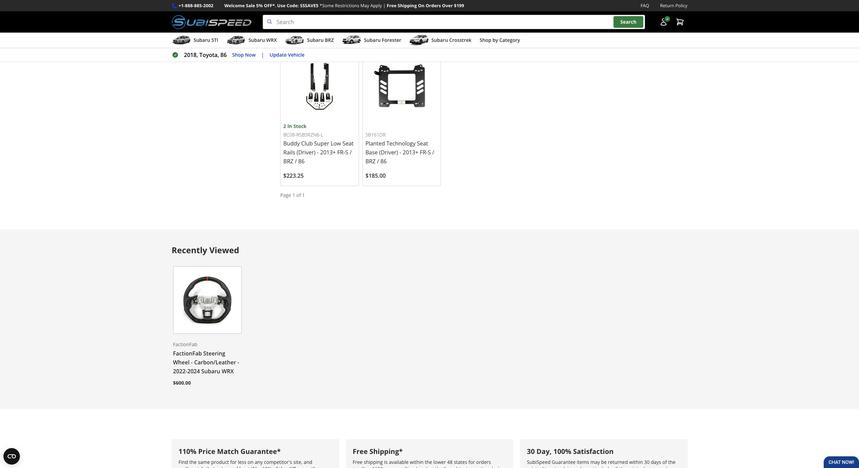 Task type: vqa. For each thing, say whether or not it's contained in the screenshot.


Task type: locate. For each thing, give the bounding box(es) containing it.
s inside sparco seat base (left) - 2013+ fr-s / brz / 86
[[309, 6, 312, 14]]

planted for base
[[448, 0, 467, 5]]

the right find
[[189, 459, 197, 465]]

1 horizontal spatial buddy
[[530, 0, 547, 5]]

1 1 from the left
[[293, 192, 295, 198]]

(right)
[[411, 0, 427, 5]]

2 vertical spatial and
[[573, 466, 582, 468]]

| right the apply
[[383, 2, 386, 9]]

1 vertical spatial shop
[[232, 51, 244, 58]]

(driver) down "sb161dr"
[[379, 149, 398, 156]]

1 vertical spatial buddy
[[284, 140, 300, 147]]

of
[[297, 192, 301, 198], [663, 459, 667, 465]]

0 vertical spatial 30
[[527, 447, 535, 456]]

1 horizontal spatial |
[[383, 2, 386, 9]]

s inside the "buddy club super low seat rails (passenger) - 2013+ fr-s / brz / 86"
[[538, 15, 541, 22]]

the down returned
[[620, 466, 627, 468]]

free shipping* free shipping is available within the lower 48 states for orders totalling $199 or more. simply select the free shipping option durin
[[353, 447, 505, 468]]

|
[[383, 2, 386, 9], [261, 51, 264, 59]]

subaru down carbon/leather
[[201, 368, 220, 375]]

0 horizontal spatial rails
[[284, 149, 295, 156]]

picture of factionfab steering wheel - carbon/leather - 2022-2024 subaru wrx image
[[173, 266, 242, 334]]

sparco
[[284, 0, 301, 5], [366, 0, 383, 5]]

shop by category
[[480, 37, 520, 43]]

rails
[[530, 6, 542, 14], [284, 149, 295, 156]]

1 horizontal spatial of
[[663, 459, 667, 465]]

shipping down states
[[454, 466, 473, 468]]

0 horizontal spatial shop
[[232, 51, 244, 58]]

0 horizontal spatial super
[[314, 140, 329, 147]]

1 vertical spatial low
[[331, 140, 341, 147]]

0 vertical spatial wrx
[[266, 37, 277, 43]]

0 horizontal spatial wrx
[[222, 368, 234, 375]]

2 for from the left
[[469, 459, 475, 465]]

planted inside planted technology seat base (passenger) - 2013+ fr-s / brz / 86
[[448, 0, 467, 5]]

on
[[248, 459, 254, 465]]

$199 left or
[[372, 466, 383, 468]]

shipping
[[398, 2, 417, 9]]

1 (driver) from the left
[[297, 149, 316, 156]]

- inside sb161dr planted technology seat base (driver) - 2013+ fr-s / brz / 86
[[400, 149, 402, 156]]

0 vertical spatial low
[[577, 0, 588, 5]]

seat inside sparco seat base (left) - 2013+ fr-s / brz / 86
[[303, 0, 314, 5]]

0 horizontal spatial sparco
[[284, 0, 301, 5]]

1 horizontal spatial $199
[[454, 2, 465, 9]]

shop left now
[[232, 51, 244, 58]]

wrx up update
[[266, 37, 277, 43]]

low inside the "buddy club super low seat rails (passenger) - 2013+ fr-s / brz / 86"
[[577, 0, 588, 5]]

| right now
[[261, 51, 264, 59]]

1 vertical spatial and
[[304, 459, 313, 465]]

2013+ inside 2 in stock bc08-rsbsrzn6-l buddy club super low seat rails (driver) - 2013+ fr-s / brz / 86
[[320, 149, 336, 156]]

1 vertical spatial free
[[353, 447, 368, 456]]

2018, toyota, 86
[[184, 51, 227, 59]]

shop inside shop by category dropdown button
[[480, 37, 492, 43]]

1 vertical spatial $199
[[372, 466, 383, 468]]

return
[[661, 2, 675, 9]]

1 horizontal spatial 30
[[645, 459, 650, 465]]

super
[[561, 0, 576, 5], [314, 140, 329, 147]]

1 horizontal spatial club
[[548, 0, 560, 5]]

planted
[[448, 0, 467, 5], [612, 0, 632, 5], [366, 140, 385, 147]]

mounting
[[612, 6, 637, 14]]

and right site,
[[304, 459, 313, 465]]

of right page
[[297, 192, 301, 198]]

2 horizontal spatial and
[[650, 0, 659, 5]]

+1-
[[179, 2, 185, 9]]

within right returned
[[630, 459, 643, 465]]

2013+ inside sparco seat base (right) - 2013+ fr-s / brz / 86
[[366, 6, 381, 14]]

original
[[527, 466, 544, 468], [628, 466, 645, 468]]

satisfaction
[[574, 447, 614, 456]]

subaru for subaru brz
[[307, 37, 324, 43]]

- inside 2 in stock bc08-rsbsrzn6-l buddy club super low seat rails (driver) - 2013+ fr-s / brz / 86
[[317, 149, 319, 156]]

super inside 2 in stock bc08-rsbsrzn6-l buddy club super low seat rails (driver) - 2013+ fr-s / brz / 86
[[314, 140, 329, 147]]

planted technology seat base (passenger) - 2013+ fr-s / brz / 86
[[448, 0, 512, 22]]

subaru wrx button
[[227, 34, 277, 48]]

toyota,
[[200, 51, 219, 59]]

0 horizontal spatial technology
[[387, 140, 416, 147]]

subaru for subaru sti
[[194, 37, 210, 43]]

1 horizontal spatial technology
[[469, 0, 498, 5]]

0 horizontal spatial within
[[410, 459, 424, 465]]

the right days
[[669, 459, 676, 465]]

low
[[577, 0, 588, 5], [331, 140, 341, 147]]

orders
[[477, 459, 491, 465]]

1 for from the left
[[230, 459, 237, 465]]

planted technology seat base (driver) - 2013+ fr-s / brz / 86 image
[[366, 50, 438, 122]]

$600.00
[[173, 380, 191, 386]]

0 vertical spatial and
[[650, 0, 659, 5]]

$223.25 right category
[[530, 29, 550, 37]]

2 vertical spatial free
[[353, 459, 363, 465]]

days
[[651, 459, 662, 465]]

planted down "sb161dr"
[[366, 140, 385, 147]]

0 vertical spatial buddy
[[530, 0, 547, 5]]

be
[[602, 459, 607, 465]]

sti
[[212, 37, 218, 43]]

1 vertical spatial club
[[301, 140, 313, 147]]

2 original from the left
[[628, 466, 645, 468]]

buddy inside 2 in stock bc08-rsbsrzn6-l buddy club super low seat rails (driver) - 2013+ fr-s / brz / 86
[[284, 140, 300, 147]]

within inside 30 day, 100% satisfaction subispeed guarantee items may be returned within 30 days of the original invoice date and must include all the original parts an
[[630, 459, 643, 465]]

0 horizontal spatial low
[[331, 140, 341, 147]]

0 horizontal spatial $223.25
[[284, 172, 304, 179]]

shop for shop now
[[232, 51, 244, 58]]

policy
[[676, 2, 688, 9]]

1 horizontal spatial (passenger)
[[543, 6, 573, 14]]

and up hardware
[[650, 0, 659, 5]]

2013+
[[284, 6, 299, 14], [366, 6, 381, 14], [496, 6, 512, 14], [578, 6, 593, 14], [320, 149, 336, 156], [403, 149, 419, 156]]

base down "sb161dr"
[[366, 149, 378, 156]]

2 (driver) from the left
[[379, 149, 398, 156]]

0 vertical spatial club
[[548, 0, 560, 5]]

(passenger)
[[462, 6, 491, 14], [543, 6, 573, 14]]

1 sparco from the left
[[284, 0, 301, 5]]

the down lower
[[436, 466, 443, 468]]

0 vertical spatial shop
[[480, 37, 492, 43]]

1 horizontal spatial (driver)
[[379, 149, 398, 156]]

2 in stock bc08-rsbsrzn6-l buddy club super low seat rails (driver) - 2013+ fr-s / brz / 86
[[284, 123, 354, 165]]

0 horizontal spatial planted
[[366, 140, 385, 147]]

subaru left sti
[[194, 37, 210, 43]]

s
[[309, 6, 312, 14], [391, 6, 394, 14], [456, 15, 459, 22], [538, 15, 541, 22], [346, 149, 349, 156], [428, 149, 431, 156]]

2 within from the left
[[630, 459, 643, 465]]

1 vertical spatial of
[[663, 459, 667, 465]]

1 factionfab from the top
[[173, 341, 197, 348]]

shop
[[480, 37, 492, 43], [232, 51, 244, 58]]

1 vertical spatial wrx
[[222, 368, 234, 375]]

0 vertical spatial rails
[[530, 6, 542, 14]]

free
[[387, 2, 397, 9], [353, 447, 368, 456], [353, 459, 363, 465]]

l
[[321, 132, 324, 138]]

1 horizontal spatial wrx
[[266, 37, 277, 43]]

5%
[[256, 2, 263, 9]]

0 horizontal spatial for
[[230, 459, 237, 465]]

wrx down carbon/leather
[[222, 368, 234, 375]]

within up simply
[[410, 459, 424, 465]]

sb161dr planted technology seat base (driver) - 2013+ fr-s / brz / 86
[[366, 132, 435, 165]]

the
[[189, 459, 197, 465], [425, 459, 432, 465], [669, 459, 676, 465], [436, 466, 443, 468], [620, 466, 627, 468]]

0 vertical spatial $223.25
[[530, 29, 550, 37]]

shipping up totalling
[[364, 459, 383, 465]]

page
[[281, 192, 291, 198]]

1 (passenger) from the left
[[462, 6, 491, 14]]

0 horizontal spatial 30
[[527, 447, 535, 456]]

*some
[[320, 2, 334, 9]]

1 vertical spatial $223.25
[[284, 172, 304, 179]]

shop by category button
[[480, 34, 520, 48]]

1 horizontal spatial shop
[[480, 37, 492, 43]]

bc08-
[[284, 132, 297, 138]]

0 horizontal spatial of
[[297, 192, 301, 198]]

subaru right a subaru brz thumbnail image
[[307, 37, 324, 43]]

30 up subispeed
[[527, 447, 535, 456]]

shop now link
[[232, 51, 256, 59]]

0 horizontal spatial shipping
[[364, 459, 383, 465]]

for left "less"
[[230, 459, 237, 465]]

subaru up now
[[249, 37, 265, 43]]

of right days
[[663, 459, 667, 465]]

86 inside the "buddy club super low seat rails (passenger) - 2013+ fr-s / brz / 86"
[[561, 15, 567, 22]]

0 horizontal spatial club
[[301, 140, 313, 147]]

a subaru forester thumbnail image image
[[342, 35, 362, 45]]

1 horizontal spatial sparco
[[366, 0, 383, 5]]

apply
[[371, 2, 382, 9]]

0 horizontal spatial (driver)
[[297, 149, 316, 156]]

0 horizontal spatial original
[[527, 466, 544, 468]]

0 horizontal spatial buddy
[[284, 140, 300, 147]]

and inside find the same product for less on any competitor's site, and we'll
[[304, 459, 313, 465]]

2 (passenger) from the left
[[543, 6, 573, 14]]

base
[[315, 0, 327, 5], [397, 0, 410, 5], [448, 6, 460, 14], [366, 149, 378, 156]]

subaru inside 'dropdown button'
[[307, 37, 324, 43]]

of inside 30 day, 100% satisfaction subispeed guarantee items may be returned within 30 days of the original invoice date and must include all the original parts an
[[663, 459, 667, 465]]

subaru inside "dropdown button"
[[194, 37, 210, 43]]

base left (left)
[[315, 0, 327, 5]]

1 horizontal spatial super
[[561, 0, 576, 5]]

1 horizontal spatial for
[[469, 459, 475, 465]]

day,
[[537, 447, 552, 456]]

shipping*
[[370, 447, 403, 456]]

sparco for sparco seat base (left) - 2013+ fr-s / brz / 86
[[284, 0, 301, 5]]

1 horizontal spatial within
[[630, 459, 643, 465]]

0 horizontal spatial (passenger)
[[462, 6, 491, 14]]

1 horizontal spatial planted
[[448, 0, 467, 5]]

on
[[418, 2, 425, 9]]

0 horizontal spatial $199
[[372, 466, 383, 468]]

category
[[500, 37, 520, 43]]

0 vertical spatial super
[[561, 0, 576, 5]]

for up option
[[469, 459, 475, 465]]

find
[[179, 459, 188, 465]]

subaru left crosstrek
[[432, 37, 448, 43]]

110%
[[179, 447, 197, 456]]

1 horizontal spatial and
[[573, 466, 582, 468]]

- inside planted technology seat base (passenger) - 2013+ fr-s / brz / 86
[[493, 6, 494, 14]]

1 vertical spatial |
[[261, 51, 264, 59]]

brz inside sparco seat base (left) - 2013+ fr-s / brz / 86
[[317, 6, 327, 14]]

(driver) down rsbsrzn6-
[[297, 149, 316, 156]]

0 horizontal spatial 1
[[293, 192, 295, 198]]

0 vertical spatial factionfab
[[173, 341, 197, 348]]

sparco for sparco seat base (right) - 2013+ fr-s / brz / 86
[[366, 0, 383, 5]]

we'll
[[179, 466, 189, 468]]

1 horizontal spatial rails
[[530, 6, 542, 14]]

0 vertical spatial technology
[[469, 0, 498, 5]]

technology
[[469, 0, 498, 5], [387, 140, 416, 147]]

+1-888-885-2002
[[179, 2, 214, 9]]

buddy club super low seat rails (driver) - 2013+ fr-s / brz / 86 image
[[284, 50, 356, 122]]

simply
[[405, 466, 420, 468]]

1 within from the left
[[410, 459, 424, 465]]

planted up search input field
[[448, 0, 467, 5]]

sparco inside sparco seat base (right) - 2013+ fr-s / brz / 86
[[366, 0, 383, 5]]

or
[[385, 466, 390, 468]]

(driver) inside 2 in stock bc08-rsbsrzn6-l buddy club super low seat rails (driver) - 2013+ fr-s / brz / 86
[[297, 149, 316, 156]]

club
[[548, 0, 560, 5], [301, 140, 313, 147]]

a subaru crosstrek thumbnail image image
[[410, 35, 429, 45]]

returned
[[609, 459, 628, 465]]

lower
[[434, 459, 446, 465]]

2 horizontal spatial planted
[[612, 0, 632, 5]]

0 vertical spatial $199
[[454, 2, 465, 9]]

0 vertical spatial free
[[387, 2, 397, 9]]

1 vertical spatial technology
[[387, 140, 416, 147]]

1 vertical spatial 30
[[645, 459, 650, 465]]

brz inside sb161dr planted technology seat base (driver) - 2013+ fr-s / brz / 86
[[366, 158, 376, 165]]

planted up mounting
[[612, 0, 632, 5]]

0 vertical spatial shipping
[[364, 459, 383, 465]]

1 horizontal spatial $223.25
[[530, 29, 550, 37]]

seat inside 2 in stock bc08-rsbsrzn6-l buddy club super low seat rails (driver) - 2013+ fr-s / brz / 86
[[343, 140, 354, 147]]

0 horizontal spatial and
[[304, 459, 313, 465]]

1 vertical spatial rails
[[284, 149, 295, 156]]

is
[[384, 459, 388, 465]]

search
[[621, 19, 637, 25]]

return policy link
[[661, 2, 688, 9]]

subaru left the forester
[[364, 37, 381, 43]]

2 factionfab from the top
[[173, 350, 202, 357]]

86 inside planted technology seat base (passenger) - 2013+ fr-s / brz / 86
[[479, 15, 485, 22]]

$199
[[454, 2, 465, 9], [372, 466, 383, 468]]

for inside find the same product for less on any competitor's site, and we'll
[[230, 459, 237, 465]]

30 up parts
[[645, 459, 650, 465]]

original left parts
[[628, 466, 645, 468]]

1 vertical spatial shipping
[[454, 466, 473, 468]]

0 horizontal spatial |
[[261, 51, 264, 59]]

1 vertical spatial factionfab
[[173, 350, 202, 357]]

within
[[410, 459, 424, 465], [630, 459, 643, 465]]

seat
[[303, 0, 314, 5], [385, 0, 396, 5], [500, 0, 511, 5], [589, 0, 600, 5], [343, 140, 354, 147], [417, 140, 428, 147]]

30
[[527, 447, 535, 456], [645, 459, 650, 465]]

shop inside shop now 'link'
[[232, 51, 244, 58]]

1 horizontal spatial 1
[[302, 192, 305, 198]]

$223.25 up page 1 of 1
[[284, 172, 304, 179]]

1 horizontal spatial original
[[628, 466, 645, 468]]

the inside find the same product for less on any competitor's site, and we'll
[[189, 459, 197, 465]]

original down subispeed
[[527, 466, 544, 468]]

rsbsrzn6-
[[297, 132, 321, 138]]

club inside the "buddy club super low seat rails (passenger) - 2013+ fr-s / brz / 86"
[[548, 0, 560, 5]]

sb161dr
[[366, 132, 386, 138]]

1 horizontal spatial low
[[577, 0, 588, 5]]

update vehicle button
[[270, 51, 305, 59]]

use
[[277, 2, 286, 9]]

planted inside planted bases and mounting hardware - 2013+ft86
[[612, 0, 632, 5]]

1 vertical spatial super
[[314, 140, 329, 147]]

less
[[238, 459, 247, 465]]

fr- inside sparco seat base (right) - 2013+ fr-s / brz / 86
[[383, 6, 391, 14]]

and down 'items'
[[573, 466, 582, 468]]

seat inside planted technology seat base (passenger) - 2013+ fr-s / brz / 86
[[500, 0, 511, 5]]

base up search input field
[[448, 6, 460, 14]]

may
[[591, 459, 600, 465]]

shop left by
[[480, 37, 492, 43]]

2 sparco from the left
[[366, 0, 383, 5]]

guarantee
[[552, 459, 576, 465]]

$199 inside 'free shipping* free shipping is available within the lower 48 states for orders totalling $199 or more. simply select the free shipping option durin'
[[372, 466, 383, 468]]

(driver)
[[297, 149, 316, 156], [379, 149, 398, 156]]

brz inside sparco seat base (right) - 2013+ fr-s / brz / 86
[[399, 6, 409, 14]]

sparco inside sparco seat base (left) - 2013+ fr-s / brz / 86
[[284, 0, 301, 5]]

base left the (right)
[[397, 0, 410, 5]]

$199 right over
[[454, 2, 465, 9]]

brz inside 2 in stock bc08-rsbsrzn6-l buddy club super low seat rails (driver) - 2013+ fr-s / brz / 86
[[284, 158, 294, 165]]

and
[[650, 0, 659, 5], [304, 459, 313, 465], [573, 466, 582, 468]]

subaru inside factionfab factionfab steering wheel - carbon/leather - 2022-2024 subaru wrx
[[201, 368, 220, 375]]



Task type: describe. For each thing, give the bounding box(es) containing it.
seat inside the "buddy club super low seat rails (passenger) - 2013+ fr-s / brz / 86"
[[589, 0, 600, 5]]

a subaru wrx thumbnail image image
[[227, 35, 246, 45]]

page 1 of 1
[[281, 192, 305, 198]]

guarantee*
[[241, 447, 281, 456]]

subispeed
[[527, 459, 551, 465]]

2013+ inside sb161dr planted technology seat base (driver) - 2013+ fr-s / brz / 86
[[403, 149, 419, 156]]

s inside sparco seat base (right) - 2013+ fr-s / brz / 86
[[391, 6, 394, 14]]

subaru crosstrek button
[[410, 34, 472, 48]]

(passenger) inside planted technology seat base (passenger) - 2013+ fr-s / brz / 86
[[462, 6, 491, 14]]

base inside sparco seat base (right) - 2013+ fr-s / brz / 86
[[397, 0, 410, 5]]

off*.
[[264, 2, 276, 9]]

wheel
[[173, 359, 190, 366]]

$292.00
[[612, 29, 633, 37]]

2013+ inside the "buddy club super low seat rails (passenger) - 2013+ fr-s / brz / 86"
[[578, 6, 593, 14]]

30 day, 100% satisfaction subispeed guarantee items may be returned within 30 days of the original invoice date and must include all the original parts an
[[527, 447, 676, 468]]

and inside planted bases and mounting hardware - 2013+ft86
[[650, 0, 659, 5]]

any
[[255, 459, 263, 465]]

club inside 2 in stock bc08-rsbsrzn6-l buddy club super low seat rails (driver) - 2013+ fr-s / brz / 86
[[301, 140, 313, 147]]

base inside planted technology seat base (passenger) - 2013+ fr-s / brz / 86
[[448, 6, 460, 14]]

technology inside sb161dr planted technology seat base (driver) - 2013+ fr-s / brz / 86
[[387, 140, 416, 147]]

rails inside 2 in stock bc08-rsbsrzn6-l buddy club super low seat rails (driver) - 2013+ fr-s / brz / 86
[[284, 149, 295, 156]]

may
[[361, 2, 369, 9]]

2024
[[187, 368, 200, 375]]

site,
[[294, 459, 303, 465]]

super inside the "buddy club super low seat rails (passenger) - 2013+ fr-s / brz / 86"
[[561, 0, 576, 5]]

86 inside 2 in stock bc08-rsbsrzn6-l buddy club super low seat rails (driver) - 2013+ fr-s / brz / 86
[[299, 158, 305, 165]]

date
[[562, 466, 572, 468]]

subaru for subaru wrx
[[249, 37, 265, 43]]

items
[[577, 459, 590, 465]]

planted bases and mounting hardware - 2013+ft86
[[612, 0, 667, 22]]

planted inside sb161dr planted technology seat base (driver) - 2013+ fr-s / brz / 86
[[366, 140, 385, 147]]

subaru crosstrek
[[432, 37, 472, 43]]

restrictions
[[335, 2, 360, 9]]

subaru wrx
[[249, 37, 277, 43]]

86 inside sparco seat base (right) - 2013+ fr-s / brz / 86
[[414, 6, 420, 14]]

technology inside planted technology seat base (passenger) - 2013+ fr-s / brz / 86
[[469, 0, 498, 5]]

2013+ inside sparco seat base (left) - 2013+ fr-s / brz / 86
[[284, 6, 299, 14]]

low inside 2 in stock bc08-rsbsrzn6-l buddy club super low seat rails (driver) - 2013+ fr-s / brz / 86
[[331, 140, 341, 147]]

wrx inside factionfab factionfab steering wheel - carbon/leather - 2022-2024 subaru wrx
[[222, 368, 234, 375]]

more.
[[391, 466, 404, 468]]

base inside sb161dr planted technology seat base (driver) - 2013+ fr-s / brz / 86
[[366, 149, 378, 156]]

48
[[447, 459, 453, 465]]

button image
[[660, 18, 668, 26]]

within inside 'free shipping* free shipping is available within the lower 48 states for orders totalling $199 or more. simply select the free shipping option durin'
[[410, 459, 424, 465]]

by
[[493, 37, 499, 43]]

2018,
[[184, 51, 198, 59]]

rails inside the "buddy club super low seat rails (passenger) - 2013+ fr-s / brz / 86"
[[530, 6, 542, 14]]

vehicle
[[288, 51, 305, 58]]

free
[[444, 466, 453, 468]]

1 horizontal spatial shipping
[[454, 466, 473, 468]]

find the same product for less on any competitor's site, and we'll
[[179, 459, 313, 468]]

brz inside planted technology seat base (passenger) - 2013+ fr-s / brz / 86
[[464, 15, 474, 22]]

crosstrek
[[450, 37, 472, 43]]

parts
[[646, 466, 658, 468]]

invoice
[[545, 466, 561, 468]]

+1-888-885-2002 link
[[179, 2, 214, 9]]

seat inside sb161dr planted technology seat base (driver) - 2013+ fr-s / brz / 86
[[417, 140, 428, 147]]

subaru brz
[[307, 37, 334, 43]]

recently
[[172, 244, 207, 256]]

faq
[[641, 2, 650, 9]]

s inside planted technology seat base (passenger) - 2013+ fr-s / brz / 86
[[456, 15, 459, 22]]

0 vertical spatial of
[[297, 192, 301, 198]]

and inside 30 day, 100% satisfaction subispeed guarantee items may be returned within 30 days of the original invoice date and must include all the original parts an
[[573, 466, 582, 468]]

fr- inside sparco seat base (left) - 2013+ fr-s / brz / 86
[[301, 6, 309, 14]]

the up the select
[[425, 459, 432, 465]]

viewed
[[210, 244, 239, 256]]

sparco seat base (left) - 2013+ fr-s / brz / 86
[[284, 0, 345, 14]]

shop for shop by category
[[480, 37, 492, 43]]

update vehicle
[[270, 51, 305, 58]]

- inside sparco seat base (right) - 2013+ fr-s / brz / 86
[[429, 0, 431, 5]]

bases
[[633, 0, 648, 5]]

carbon/leather
[[194, 359, 236, 366]]

2013+ft86
[[612, 15, 640, 22]]

(passenger) inside the "buddy club super low seat rails (passenger) - 2013+ fr-s / brz / 86"
[[543, 6, 573, 14]]

a subaru sti thumbnail image image
[[172, 35, 191, 45]]

search button
[[614, 16, 644, 28]]

shop now
[[232, 51, 256, 58]]

select
[[421, 466, 434, 468]]

brz inside 'dropdown button'
[[325, 37, 334, 43]]

over
[[442, 2, 453, 9]]

all
[[613, 466, 619, 468]]

subispeed logo image
[[172, 15, 252, 29]]

sssave5
[[300, 2, 319, 9]]

$185.00 for sparco seat base (left) - 2013+ fr-s / brz / 86
[[284, 29, 304, 37]]

subaru for subaru forester
[[364, 37, 381, 43]]

match
[[217, 447, 239, 456]]

fr- inside sb161dr planted technology seat base (driver) - 2013+ fr-s / brz / 86
[[420, 149, 428, 156]]

brz inside the "buddy club super low seat rails (passenger) - 2013+ fr-s / brz / 86"
[[546, 15, 556, 22]]

planted for mounting
[[612, 0, 632, 5]]

$185.00 for planted technology seat base (passenger) - 2013+ fr-s / brz / 86
[[448, 29, 468, 37]]

1 original from the left
[[527, 466, 544, 468]]

base inside sparco seat base (left) - 2013+ fr-s / brz / 86
[[315, 0, 327, 5]]

- inside sparco seat base (left) - 2013+ fr-s / brz / 86
[[343, 0, 345, 5]]

subaru brz button
[[285, 34, 334, 48]]

(driver) inside sb161dr planted technology seat base (driver) - 2013+ fr-s / brz / 86
[[379, 149, 398, 156]]

0 vertical spatial |
[[383, 2, 386, 9]]

competitor's
[[264, 459, 292, 465]]

steering
[[203, 350, 225, 357]]

faq link
[[641, 2, 650, 9]]

hardware
[[638, 6, 664, 14]]

for inside 'free shipping* free shipping is available within the lower 48 states for orders totalling $199 or more. simply select the free shipping option durin'
[[469, 459, 475, 465]]

- inside planted bases and mounting hardware - 2013+ft86
[[665, 6, 667, 14]]

welcome sale 5% off*. use code: sssave5
[[225, 2, 319, 9]]

subaru sti
[[194, 37, 218, 43]]

orders
[[426, 2, 441, 9]]

subaru for subaru crosstrek
[[432, 37, 448, 43]]

include
[[596, 466, 612, 468]]

86 inside sb161dr planted technology seat base (driver) - 2013+ fr-s / brz / 86
[[381, 158, 387, 165]]

2013+ inside planted technology seat base (passenger) - 2013+ fr-s / brz / 86
[[496, 6, 512, 14]]

same
[[198, 459, 210, 465]]

2 1 from the left
[[302, 192, 305, 198]]

2022-
[[173, 368, 187, 375]]

*some restrictions may apply | free shipping on orders over $199
[[320, 2, 465, 9]]

available
[[389, 459, 409, 465]]

fr- inside planted technology seat base (passenger) - 2013+ fr-s / brz / 86
[[448, 15, 456, 22]]

stock
[[294, 123, 307, 129]]

subaru forester button
[[342, 34, 402, 48]]

recently viewed
[[172, 244, 239, 256]]

s inside 2 in stock bc08-rsbsrzn6-l buddy club super low seat rails (driver) - 2013+ fr-s / brz / 86
[[346, 149, 349, 156]]

a subaru brz thumbnail image image
[[285, 35, 305, 45]]

s inside sb161dr planted technology seat base (driver) - 2013+ fr-s / brz / 86
[[428, 149, 431, 156]]

buddy club super low seat rails (passenger) - 2013+ fr-s / brz / 86
[[530, 0, 600, 22]]

fr- inside 2 in stock bc08-rsbsrzn6-l buddy club super low seat rails (driver) - 2013+ fr-s / brz / 86
[[338, 149, 346, 156]]

2
[[284, 123, 286, 129]]

code:
[[287, 2, 299, 9]]

subaru forester
[[364, 37, 402, 43]]

wrx inside dropdown button
[[266, 37, 277, 43]]

fr- inside the "buddy club super low seat rails (passenger) - 2013+ fr-s / brz / 86"
[[530, 15, 538, 22]]

option
[[475, 466, 489, 468]]

search input field
[[263, 15, 645, 29]]

$185.00 for sparco seat base (right) - 2013+ fr-s / brz / 86
[[366, 29, 386, 37]]

seat inside sparco seat base (right) - 2013+ fr-s / brz / 86
[[385, 0, 396, 5]]

86 inside sparco seat base (left) - 2013+ fr-s / brz / 86
[[332, 6, 338, 14]]

buddy inside the "buddy club super low seat rails (passenger) - 2013+ fr-s / brz / 86"
[[530, 0, 547, 5]]

update
[[270, 51, 287, 58]]

sparco seat base (right) - 2013+ fr-s / brz / 86
[[366, 0, 431, 14]]

return policy
[[661, 2, 688, 9]]

(left)
[[329, 0, 342, 5]]

- inside the "buddy club super low seat rails (passenger) - 2013+ fr-s / brz / 86"
[[574, 6, 576, 14]]

totalling
[[353, 466, 371, 468]]

open widget image
[[3, 448, 20, 465]]

welcome
[[225, 2, 245, 9]]



